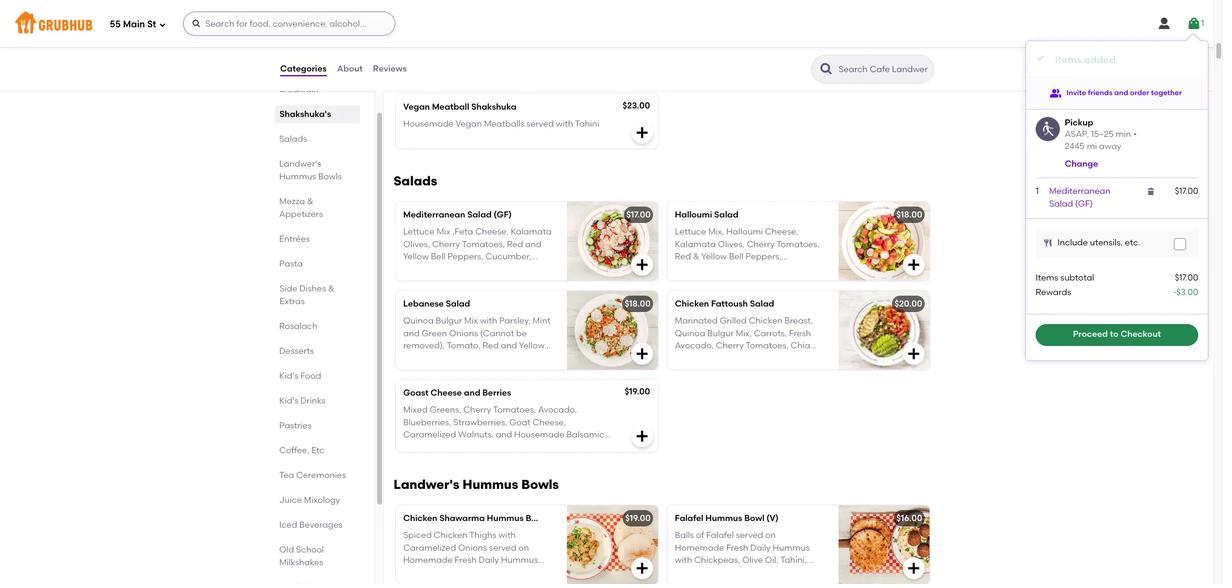 Task type: describe. For each thing, give the bounding box(es) containing it.
salad right lebanese
[[446, 299, 470, 309]]

$3.00
[[1177, 288, 1199, 298]]

mezza & appetizers tab
[[280, 195, 355, 221]]

to
[[1110, 330, 1119, 340]]

salad inside two eggs poached in a spiced tomato pepper sauce, crispy halloumi cheese and spinach, with a side of tahini, side salad and challah bread.
[[488, 67, 512, 77]]

items for items subtotal
[[1036, 273, 1059, 283]]

cheese, for halloumi
[[765, 227, 799, 237]]

chicken for chicken shawarma hummus bowl
[[403, 514, 438, 524]]

chicken fattoush salad image
[[839, 291, 930, 370]]

min
[[1116, 129, 1132, 140]]

coffee, etc
[[280, 446, 325, 456]]

chicken shawarma hummus bowl image
[[567, 506, 658, 585]]

55 main st
[[110, 19, 156, 29]]

side inside side dishes & extras
[[280, 284, 297, 294]]

meatball
[[432, 102, 469, 112]]

mix, inside marinated grilled chicken breast, quinoa bulgur mix, carrots, fresh avocado, cherry tomatoes, chia seeds
[[736, 329, 752, 339]]

hummus inside tab
[[280, 172, 317, 182]]

homemade
[[675, 543, 724, 554]]

entrées tab
[[280, 233, 355, 246]]

served for with
[[527, 119, 554, 129]]

2 vertical spatial $17.00
[[1175, 273, 1199, 283]]

lebanese salad image
[[567, 291, 658, 370]]

pepper
[[437, 42, 467, 53]]

blueberries,
[[403, 418, 451, 428]]

side dishes & extras
[[280, 284, 335, 307]]

the
[[710, 580, 723, 585]]

svg image for balls of falafel served on homemade fresh daily hummus with chickpeas, olive oil, tahini, paprika & parsley. served with 2 pitas on the side
[[907, 562, 921, 576]]

halloumi shakshuka image
[[567, 5, 658, 84]]

fresh inside marinated grilled chicken breast, quinoa bulgur mix, carrots, fresh avocado, cherry tomatoes, chia seeds
[[789, 329, 811, 339]]

side inside two eggs poached in a spiced tomato pepper sauce, crispy halloumi cheese and spinach, with a side of tahini, side salad and challah bread.
[[468, 67, 486, 77]]

halloumi inside lettuce mix, halloumi cheese, kalamata olives, cherry tomatoes, red & yellow bell peppers, cucumbers, radish & lemon mint dressing.
[[727, 227, 763, 237]]

proceed to checkout button
[[1036, 324, 1199, 346]]

peppers, for &
[[746, 252, 782, 262]]

iced beverages
[[280, 520, 343, 531]]

red for &
[[675, 252, 691, 262]]

include
[[1058, 238, 1088, 248]]

tea ceremonies
[[280, 471, 346, 481]]

added
[[1084, 54, 1116, 66]]

& inside side dishes & extras
[[328, 284, 335, 294]]

hummus up the chicken shawarma hummus bowl
[[463, 477, 518, 493]]

two eggs poached in a spiced tomato pepper sauce, crispy halloumi cheese and spinach, with a side of tahini, side salad and challah bread. button
[[396, 5, 658, 90]]

proceed
[[1073, 330, 1108, 340]]

0 vertical spatial $17.00
[[1175, 186, 1199, 197]]

and left berries
[[464, 388, 481, 399]]

lemon inside lettuce mix ,feta cheese, kalamata olives, cherry tomatoes, red and yellow bell peppers, cucumber, radish, sumac with lemon mint dressing
[[486, 264, 514, 274]]

1 vertical spatial landwer's hummus bowls
[[394, 477, 559, 493]]

landwer's inside landwer's hummus bowls tab
[[280, 159, 321, 169]]

and inside mixed greens, cherry tomatoes, avocado, blueberries, strawberries, goat cheese, caramelized walnuts, and housemade balsamic dressing
[[496, 430, 512, 440]]

mediterranean inside items added tooltip
[[1050, 186, 1111, 197]]

0 vertical spatial vegan
[[403, 102, 430, 112]]

falafel hummus bowl (v)
[[675, 514, 779, 524]]

falafel hummus bowl (v) image
[[839, 506, 930, 585]]

$20.00
[[895, 299, 923, 309]]

tahini
[[575, 119, 600, 129]]

items added tooltip
[[1026, 34, 1208, 361]]

cheese inside two eggs poached in a spiced tomato pepper sauce, crispy halloumi cheese and spinach, with a side of tahini, side salad and challah bread.
[[442, 55, 473, 65]]

st
[[147, 19, 156, 29]]

breakfast
[[280, 84, 319, 95]]

about button
[[336, 47, 363, 91]]

challah
[[403, 79, 436, 90]]

pasta tab
[[280, 258, 355, 271]]

housemade inside mixed greens, cherry tomatoes, avocado, blueberries, strawberries, goat cheese, caramelized walnuts, and housemade balsamic dressing
[[514, 430, 565, 440]]

kid's drinks tab
[[280, 395, 355, 408]]

coffee, etc tab
[[280, 445, 355, 457]]

1 vertical spatial mediterranean salad (gf)
[[403, 210, 512, 220]]

rosalach tab
[[280, 320, 355, 333]]

lettuce for lettuce mix ,feta cheese, kalamata olives, cherry tomatoes, red and yellow bell peppers, cucumber, radish, sumac with lemon mint dressing
[[403, 227, 435, 237]]

utensils,
[[1090, 238, 1123, 248]]

parsley.
[[717, 568, 748, 578]]

& right radish
[[757, 264, 764, 274]]

tahini, inside balls of falafel served on homemade fresh daily hummus with chickpeas, olive oil, tahini, paprika & parsley. served with 2 pitas on the side
[[781, 556, 807, 566]]

oil,
[[765, 556, 779, 566]]

carrots,
[[754, 329, 787, 339]]

vegan meatball shakshuka
[[403, 102, 517, 112]]

greens,
[[430, 405, 461, 416]]

items for items added
[[1055, 54, 1082, 66]]

reviews button
[[372, 47, 408, 91]]

svg image for housemade vegan meatballs served with tahini
[[635, 126, 650, 140]]

spinach,
[[494, 55, 530, 65]]

breast,
[[785, 316, 813, 327]]

in
[[483, 30, 490, 40]]

$18.00 for halloumi salad
[[897, 210, 923, 220]]

shakshuka
[[471, 102, 517, 112]]

dressing inside mixed greens, cherry tomatoes, avocado, blueberries, strawberries, goat cheese, caramelized walnuts, and housemade balsamic dressing
[[403, 442, 439, 453]]

0 vertical spatial on
[[766, 531, 776, 541]]

reviews
[[373, 64, 407, 74]]

bell for radish
[[729, 252, 744, 262]]

fresh inside balls of falafel served on homemade fresh daily hummus with chickpeas, olive oil, tahini, paprika & parsley. served with 2 pitas on the side
[[727, 543, 749, 554]]

1 vertical spatial cheese
[[431, 388, 462, 399]]

bulgur
[[708, 329, 734, 339]]

tea
[[280, 471, 295, 481]]

0 vertical spatial $19.00
[[625, 387, 650, 397]]

crispy
[[499, 42, 525, 53]]

0 horizontal spatial (gf)
[[494, 210, 512, 220]]

red for and
[[507, 239, 523, 250]]

people icon image
[[1050, 87, 1062, 99]]

beverages
[[300, 520, 343, 531]]

cheese, inside mixed greens, cherry tomatoes, avocado, blueberries, strawberries, goat cheese, caramelized walnuts, and housemade balsamic dressing
[[533, 418, 566, 428]]

dishes
[[299, 284, 326, 294]]

ceremonies
[[297, 471, 346, 481]]

quinoa
[[675, 329, 706, 339]]

avocado, inside mixed greens, cherry tomatoes, avocado, blueberries, strawberries, goat cheese, caramelized walnuts, and housemade balsamic dressing
[[538, 405, 577, 416]]

change
[[1065, 159, 1099, 169]]

1 bowl from the left
[[526, 514, 546, 524]]

tomato
[[403, 42, 435, 53]]

2445
[[1065, 142, 1085, 152]]

& inside balls of falafel served on homemade fresh daily hummus with chickpeas, olive oil, tahini, paprika & parsley. served with 2 pitas on the side
[[709, 568, 715, 578]]

iced beverages tab
[[280, 519, 355, 532]]

kalamata for &
[[675, 239, 716, 250]]

dressing inside lettuce mix ,feta cheese, kalamata olives, cherry tomatoes, red and yellow bell peppers, cucumber, radish, sumac with lemon mint dressing
[[403, 276, 439, 287]]

balls
[[675, 531, 694, 541]]

categories button
[[280, 47, 327, 91]]

pitas
[[675, 580, 695, 585]]

checkout
[[1121, 330, 1161, 340]]

lebanese
[[403, 299, 444, 309]]

juice mixology
[[280, 496, 341, 506]]

1 vertical spatial vegan
[[456, 119, 482, 129]]

marinated grilled chicken breast, quinoa bulgur mix, carrots, fresh avocado, cherry tomatoes, chia seeds
[[675, 316, 813, 363]]

sinia shakshuka image
[[839, 5, 930, 84]]

2 bowl from the left
[[745, 514, 765, 524]]

kid's food tab
[[280, 370, 355, 383]]

hummus right shawarma
[[487, 514, 524, 524]]

include utensils, etc.
[[1058, 238, 1141, 248]]

dressing.
[[675, 276, 712, 287]]

items subtotal
[[1036, 273, 1095, 283]]

proceed to checkout
[[1073, 330, 1161, 340]]

desserts tab
[[280, 345, 355, 358]]

etc.
[[1125, 238, 1141, 248]]

appetizers
[[280, 209, 323, 220]]

chicken inside marinated grilled chicken breast, quinoa bulgur mix, carrots, fresh avocado, cherry tomatoes, chia seeds
[[749, 316, 783, 327]]

(v)
[[767, 514, 779, 524]]

two
[[403, 30, 420, 40]]

with inside two eggs poached in a spiced tomato pepper sauce, crispy halloumi cheese and spinach, with a side of tahini, side salad and challah bread.
[[532, 55, 549, 65]]

mixed greens, cherry tomatoes, avocado, blueberries, strawberries, goat cheese, caramelized walnuts, and housemade balsamic dressing
[[403, 405, 605, 453]]

away
[[1100, 142, 1122, 152]]

cheese, for ,feta
[[475, 227, 509, 237]]

salad inside 'mediterranean salad (gf)'
[[1050, 199, 1073, 209]]

housemade vegan meatballs served with tahini
[[403, 119, 600, 129]]

kalamata for and
[[511, 227, 552, 237]]

sumac
[[436, 264, 465, 274]]

drinks
[[301, 396, 326, 406]]

15–25
[[1091, 129, 1114, 140]]

subtotal
[[1061, 273, 1095, 283]]

chicken fattoush salad
[[675, 299, 774, 309]]

-$3.00
[[1173, 288, 1199, 298]]

daily
[[751, 543, 771, 554]]

0 horizontal spatial falafel
[[675, 514, 704, 524]]

1 vertical spatial on
[[697, 580, 708, 585]]

cherry inside marinated grilled chicken breast, quinoa bulgur mix, carrots, fresh avocado, cherry tomatoes, chia seeds
[[716, 341, 744, 351]]

tomatoes, inside mixed greens, cherry tomatoes, avocado, blueberries, strawberries, goat cheese, caramelized walnuts, and housemade balsamic dressing
[[493, 405, 536, 416]]

1 vertical spatial halloumi
[[675, 210, 712, 220]]



Task type: vqa. For each thing, say whether or not it's contained in the screenshot.
the spaghetti to the middle
no



Task type: locate. For each thing, give the bounding box(es) containing it.
kid's left 'drinks' in the bottom left of the page
[[280, 396, 299, 406]]

of up homemade
[[696, 531, 704, 541]]

55
[[110, 19, 121, 29]]

1 mint from the left
[[516, 264, 534, 274]]

1 vertical spatial a
[[403, 67, 409, 77]]

1 bell from the left
[[431, 252, 446, 262]]

landwer's down salads tab
[[280, 159, 321, 169]]

and down "sauce,"
[[475, 55, 492, 65]]

olives, up radish,
[[403, 239, 430, 250]]

2 kid's from the top
[[280, 396, 299, 406]]

with left tahini
[[556, 119, 573, 129]]

1 horizontal spatial tahini,
[[781, 556, 807, 566]]

1 vertical spatial $19.00
[[625, 514, 651, 524]]

a left the side
[[403, 67, 409, 77]]

olives, for mix
[[403, 239, 430, 250]]

& up cucumbers,
[[693, 252, 700, 262]]

svg image for lettuce mix, halloumi cheese, kalamata olives, cherry tomatoes, red & yellow bell peppers, cucumbers, radish & lemon mint dressing.
[[907, 258, 921, 272]]

1 vertical spatial salads
[[394, 174, 437, 189]]

mint down 'cucumber,' at the top left of the page
[[516, 264, 534, 274]]

svg image for mixed greens, cherry tomatoes, avocado, blueberries, strawberries, goat cheese, caramelized walnuts, and housemade balsamic dressing
[[635, 430, 650, 444]]

chicken up 'marinated'
[[675, 299, 709, 309]]

mediterranean salad (gf) image
[[567, 202, 658, 281]]

1 horizontal spatial chicken
[[675, 299, 709, 309]]

1 kid's from the top
[[280, 371, 299, 382]]

two eggs poached in a spiced tomato pepper sauce, crispy halloumi cheese and spinach, with a side of tahini, side salad and challah bread.
[[403, 30, 549, 90]]

olives, inside lettuce mix ,feta cheese, kalamata olives, cherry tomatoes, red and yellow bell peppers, cucumber, radish, sumac with lemon mint dressing
[[403, 239, 430, 250]]

salads inside tab
[[280, 134, 307, 144]]

1 olives, from the left
[[403, 239, 430, 250]]

hummus up oil,
[[773, 543, 810, 554]]

peppers, up sumac
[[448, 252, 484, 262]]

olives, up radish
[[718, 239, 745, 250]]

0 vertical spatial housemade
[[403, 119, 454, 129]]

1 vertical spatial fresh
[[727, 543, 749, 554]]

vegan
[[403, 102, 430, 112], [456, 119, 482, 129]]

1 horizontal spatial landwer's hummus bowls
[[394, 477, 559, 493]]

svg image for marinated grilled chicken breast, quinoa bulgur mix, carrots, fresh avocado, cherry tomatoes, chia seeds
[[907, 347, 921, 362]]

svg image inside 1 'button'
[[1187, 16, 1202, 31]]

yellow up cucumbers,
[[702, 252, 727, 262]]

salads tab
[[280, 133, 355, 146]]

2 vertical spatial chicken
[[403, 514, 438, 524]]

chicken for chicken fattoush salad
[[675, 299, 709, 309]]

0 horizontal spatial $18.00
[[625, 299, 651, 309]]

red up cucumbers,
[[675, 252, 691, 262]]

on
[[766, 531, 776, 541], [697, 580, 708, 585]]

•
[[1134, 129, 1137, 140]]

1 horizontal spatial peppers,
[[746, 252, 782, 262]]

and inside button
[[1115, 88, 1129, 97]]

cherry inside lettuce mix, halloumi cheese, kalamata olives, cherry tomatoes, red & yellow bell peppers, cucumbers, radish & lemon mint dressing.
[[747, 239, 775, 250]]

yellow up radish,
[[403, 252, 429, 262]]

extras
[[280, 297, 305, 307]]

1 horizontal spatial a
[[492, 30, 498, 40]]

side inside balls of falafel served on homemade fresh daily hummus with chickpeas, olive oil, tahini, paprika & parsley. served with 2 pitas on the side
[[725, 580, 743, 585]]

0 horizontal spatial chicken
[[403, 514, 438, 524]]

1 inside 'button'
[[1202, 18, 1205, 28]]

mediterranean down "change" button
[[1050, 186, 1111, 197]]

chicken left shawarma
[[403, 514, 438, 524]]

red up 'cucumber,' at the top left of the page
[[507, 239, 523, 250]]

bowls inside tab
[[319, 172, 342, 182]]

& right the 'dishes'
[[328, 284, 335, 294]]

salad up lettuce mix, halloumi cheese, kalamata olives, cherry tomatoes, red & yellow bell peppers, cucumbers, radish & lemon mint dressing.
[[714, 210, 739, 220]]

red inside lettuce mix, halloumi cheese, kalamata olives, cherry tomatoes, red & yellow bell peppers, cucumbers, radish & lemon mint dressing.
[[675, 252, 691, 262]]

landwer's hummus bowls inside tab
[[280, 159, 342, 182]]

fresh
[[789, 329, 811, 339], [727, 543, 749, 554]]

old school milkshakes tab
[[280, 544, 355, 570]]

goast cheese and berries
[[403, 388, 511, 399]]

1 horizontal spatial salads
[[394, 174, 437, 189]]

mint up breast,
[[796, 264, 814, 274]]

landwer's hummus bowls down salads tab
[[280, 159, 342, 182]]

olives, for mix,
[[718, 239, 745, 250]]

bell up radish
[[729, 252, 744, 262]]

meatballs
[[484, 119, 525, 129]]

chickpeas,
[[694, 556, 741, 566]]

desserts
[[280, 346, 314, 357]]

olives, inside lettuce mix, halloumi cheese, kalamata olives, cherry tomatoes, red & yellow bell peppers, cucumbers, radish & lemon mint dressing.
[[718, 239, 745, 250]]

0 horizontal spatial bowls
[[319, 172, 342, 182]]

and
[[475, 55, 492, 65], [1115, 88, 1129, 97], [525, 239, 542, 250], [464, 388, 481, 399], [496, 430, 512, 440]]

svg image up the $20.00
[[907, 258, 921, 272]]

cheese down pepper at the left top of page
[[442, 55, 473, 65]]

pickup asap, 15–25 min • 2445 mi away
[[1065, 117, 1137, 152]]

0 horizontal spatial of
[[430, 67, 438, 77]]

0 horizontal spatial lemon
[[486, 264, 514, 274]]

marinated
[[675, 316, 718, 327]]

cherry up radish
[[747, 239, 775, 250]]

1 horizontal spatial bowls
[[521, 477, 559, 493]]

mix, down grilled
[[736, 329, 752, 339]]

1 horizontal spatial 1
[[1202, 18, 1205, 28]]

svg image right balsamic
[[635, 430, 650, 444]]

tahini, up 2
[[781, 556, 807, 566]]

side down "sauce,"
[[468, 67, 486, 77]]

0 vertical spatial mediterranean
[[1050, 186, 1111, 197]]

0 vertical spatial served
[[527, 119, 554, 129]]

olive
[[743, 556, 763, 566]]

tomatoes, inside lettuce mix ,feta cheese, kalamata olives, cherry tomatoes, red and yellow bell peppers, cucumber, radish, sumac with lemon mint dressing
[[462, 239, 505, 250]]

0 vertical spatial fresh
[[789, 329, 811, 339]]

0 horizontal spatial kalamata
[[511, 227, 552, 237]]

spiced
[[500, 30, 528, 40]]

shakshuka's tab
[[280, 108, 355, 121]]

mediterranean up mix
[[403, 210, 465, 220]]

vegan down challah
[[403, 102, 430, 112]]

1 dressing from the top
[[403, 276, 439, 287]]

2 horizontal spatial chicken
[[749, 316, 783, 327]]

shawarma
[[440, 514, 485, 524]]

2 lemon from the left
[[766, 264, 794, 274]]

served
[[750, 568, 779, 578]]

bell up sumac
[[431, 252, 446, 262]]

halloumi up radish
[[727, 227, 763, 237]]

dressing down radish,
[[403, 276, 439, 287]]

0 vertical spatial salads
[[280, 134, 307, 144]]

1 horizontal spatial lettuce
[[675, 227, 707, 237]]

served right 'meatballs'
[[527, 119, 554, 129]]

svg image
[[1157, 16, 1172, 31], [1187, 16, 1202, 31], [159, 21, 166, 28], [907, 61, 921, 75], [1147, 187, 1156, 197], [1043, 238, 1053, 248], [1177, 241, 1184, 248], [635, 258, 650, 272], [635, 347, 650, 362], [635, 562, 650, 576]]

order
[[1130, 88, 1150, 97]]

cheese, inside lettuce mix ,feta cheese, kalamata olives, cherry tomatoes, red and yellow bell peppers, cucumber, radish, sumac with lemon mint dressing
[[475, 227, 509, 237]]

olives,
[[403, 239, 430, 250], [718, 239, 745, 250]]

0 vertical spatial 1
[[1202, 18, 1205, 28]]

0 horizontal spatial housemade
[[403, 119, 454, 129]]

halloumi inside two eggs poached in a spiced tomato pepper sauce, crispy halloumi cheese and spinach, with a side of tahini, side salad and challah bread.
[[403, 55, 440, 65]]

salad down spinach, at left
[[488, 67, 512, 77]]

lemon right radish
[[766, 264, 794, 274]]

served inside balls of falafel served on homemade fresh daily hummus with chickpeas, olive oil, tahini, paprika & parsley. served with 2 pitas on the side
[[736, 531, 764, 541]]

$18.00 for lebanese salad
[[625, 299, 651, 309]]

1 lemon from the left
[[486, 264, 514, 274]]

cucumber,
[[486, 252, 531, 262]]

served up daily
[[736, 531, 764, 541]]

strawberries,
[[453, 418, 508, 428]]

1 vertical spatial $17.00
[[627, 210, 651, 220]]

peppers, inside lettuce mix, halloumi cheese, kalamata olives, cherry tomatoes, red & yellow bell peppers, cucumbers, radish & lemon mint dressing.
[[746, 252, 782, 262]]

0 horizontal spatial halloumi
[[403, 55, 440, 65]]

0 horizontal spatial avocado,
[[538, 405, 577, 416]]

svg image inside items added tooltip
[[1036, 53, 1046, 63]]

and inside two eggs poached in a spiced tomato pepper sauce, crispy halloumi cheese and spinach, with a side of tahini, side salad and challah bread.
[[475, 55, 492, 65]]

peppers, for sumac
[[448, 252, 484, 262]]

1 peppers, from the left
[[448, 252, 484, 262]]

invite friends and order together
[[1067, 88, 1182, 97]]

1 horizontal spatial falafel
[[706, 531, 734, 541]]

1 vertical spatial landwer's
[[394, 477, 460, 493]]

pasta
[[280, 259, 303, 269]]

salad
[[488, 67, 512, 77], [1050, 199, 1073, 209], [468, 210, 492, 220], [714, 210, 739, 220], [446, 299, 470, 309], [750, 299, 774, 309]]

with up "paprika"
[[675, 556, 692, 566]]

1 vertical spatial mix,
[[736, 329, 752, 339]]

svg image down $16.00
[[907, 562, 921, 576]]

2 vertical spatial halloumi
[[727, 227, 763, 237]]

housemade down goat
[[514, 430, 565, 440]]

0 horizontal spatial peppers,
[[448, 252, 484, 262]]

lemon down 'cucumber,' at the top left of the page
[[486, 264, 514, 274]]

and inside lettuce mix ,feta cheese, kalamata olives, cherry tomatoes, red and yellow bell peppers, cucumber, radish, sumac with lemon mint dressing
[[525, 239, 542, 250]]

2 dressing from the top
[[403, 442, 439, 453]]

avocado,
[[675, 341, 714, 351], [538, 405, 577, 416]]

lemon inside lettuce mix, halloumi cheese, kalamata olives, cherry tomatoes, red & yellow bell peppers, cucumbers, radish & lemon mint dressing.
[[766, 264, 794, 274]]

2 yellow from the left
[[702, 252, 727, 262]]

1 horizontal spatial side
[[468, 67, 486, 77]]

about
[[337, 64, 363, 74]]

lettuce inside lettuce mix ,feta cheese, kalamata olives, cherry tomatoes, red and yellow bell peppers, cucumber, radish, sumac with lemon mint dressing
[[403, 227, 435, 237]]

salad up the carrots,
[[750, 299, 774, 309]]

mediterranean salad (gf) inside items added tooltip
[[1050, 186, 1111, 209]]

and left order
[[1115, 88, 1129, 97]]

tahini, inside two eggs poached in a spiced tomato pepper sauce, crispy halloumi cheese and spinach, with a side of tahini, side salad and challah bread.
[[440, 67, 466, 77]]

2 lettuce from the left
[[675, 227, 707, 237]]

0 horizontal spatial on
[[697, 580, 708, 585]]

hummus up mezza
[[280, 172, 317, 182]]

grilled
[[720, 316, 747, 327]]

0 horizontal spatial 1
[[1036, 186, 1039, 197]]

goat
[[510, 418, 531, 428]]

walnuts,
[[458, 430, 494, 440]]

cherry inside lettuce mix ,feta cheese, kalamata olives, cherry tomatoes, red and yellow bell peppers, cucumber, radish, sumac with lemon mint dressing
[[432, 239, 460, 250]]

bell inside lettuce mix ,feta cheese, kalamata olives, cherry tomatoes, red and yellow bell peppers, cucumber, radish, sumac with lemon mint dressing
[[431, 252, 446, 262]]

with right spinach, at left
[[532, 55, 549, 65]]

landwer's hummus bowls tab
[[280, 158, 355, 183]]

search icon image
[[820, 62, 834, 76]]

0 vertical spatial $18.00
[[897, 210, 923, 220]]

etc
[[312, 446, 325, 456]]

1 horizontal spatial served
[[736, 531, 764, 541]]

1 vertical spatial served
[[736, 531, 764, 541]]

goast
[[403, 388, 429, 399]]

2 peppers, from the left
[[746, 252, 782, 262]]

2 horizontal spatial halloumi
[[727, 227, 763, 237]]

cherry down bulgur
[[716, 341, 744, 351]]

1 vertical spatial (gf)
[[494, 210, 512, 220]]

salads down shakshuka's
[[280, 134, 307, 144]]

and up 'cucumber,' at the top left of the page
[[525, 239, 542, 250]]

salad up include
[[1050, 199, 1073, 209]]

mediterranean salad (gf) link
[[1050, 186, 1111, 209]]

1 horizontal spatial landwer's
[[394, 477, 460, 493]]

side
[[411, 67, 428, 77]]

falafel inside balls of falafel served on homemade fresh daily hummus with chickpeas, olive oil, tahini, paprika & parsley. served with 2 pitas on the side
[[706, 531, 734, 541]]

mint inside lettuce mix ,feta cheese, kalamata olives, cherry tomatoes, red and yellow bell peppers, cucumber, radish, sumac with lemon mint dressing
[[516, 264, 534, 274]]

mix, inside lettuce mix, halloumi cheese, kalamata olives, cherry tomatoes, red & yellow bell peppers, cucumbers, radish & lemon mint dressing.
[[709, 227, 725, 237]]

balls of falafel served on homemade fresh daily hummus with chickpeas, olive oil, tahini, paprika & parsley. served with 2 pitas on the side
[[675, 531, 810, 585]]

caramelized
[[403, 430, 456, 440]]

0 horizontal spatial salads
[[280, 134, 307, 144]]

1 horizontal spatial housemade
[[514, 430, 565, 440]]

yellow for radish
[[702, 252, 727, 262]]

radish
[[728, 264, 755, 274]]

1 horizontal spatial mediterranean
[[1050, 186, 1111, 197]]

-
[[1173, 288, 1177, 298]]

falafel up balls
[[675, 514, 704, 524]]

0 vertical spatial side
[[468, 67, 486, 77]]

svg image
[[191, 19, 201, 29], [1036, 53, 1046, 63], [635, 126, 650, 140], [907, 258, 921, 272], [907, 347, 921, 362], [635, 430, 650, 444], [907, 562, 921, 576]]

(gf) up 'cucumber,' at the top left of the page
[[494, 210, 512, 220]]

kalamata inside lettuce mix, halloumi cheese, kalamata olives, cherry tomatoes, red & yellow bell peppers, cucumbers, radish & lemon mint dressing.
[[675, 239, 716, 250]]

lemon
[[486, 264, 514, 274], [766, 264, 794, 274]]

1 vertical spatial items
[[1036, 273, 1059, 283]]

entrées
[[280, 234, 310, 244]]

yellow inside lettuce mix ,feta cheese, kalamata olives, cherry tomatoes, red and yellow bell peppers, cucumber, radish, sumac with lemon mint dressing
[[403, 252, 429, 262]]

mix,
[[709, 227, 725, 237], [736, 329, 752, 339]]

2 mint from the left
[[796, 264, 814, 274]]

lettuce down halloumi salad
[[675, 227, 707, 237]]

kid's for kid's food
[[280, 371, 299, 382]]

of
[[430, 67, 438, 77], [696, 531, 704, 541]]

fattoush
[[711, 299, 748, 309]]

items added
[[1055, 54, 1116, 66]]

mixology
[[304, 496, 341, 506]]

peppers, inside lettuce mix ,feta cheese, kalamata olives, cherry tomatoes, red and yellow bell peppers, cucumber, radish, sumac with lemon mint dressing
[[448, 252, 484, 262]]

0 horizontal spatial a
[[403, 67, 409, 77]]

0 horizontal spatial landwer's
[[280, 159, 321, 169]]

1 horizontal spatial mint
[[796, 264, 814, 274]]

chia
[[791, 341, 811, 351]]

with left 2
[[781, 568, 798, 578]]

served for on
[[736, 531, 764, 541]]

1 vertical spatial dressing
[[403, 442, 439, 453]]

lettuce mix ,feta cheese, kalamata olives, cherry tomatoes, red and yellow bell peppers, cucumber, radish, sumac with lemon mint dressing
[[403, 227, 552, 287]]

a right 'in' in the top left of the page
[[492, 30, 498, 40]]

cheese,
[[475, 227, 509, 237], [765, 227, 799, 237], [533, 418, 566, 428]]

categories
[[280, 64, 327, 74]]

2 bell from the left
[[729, 252, 744, 262]]

cherry inside mixed greens, cherry tomatoes, avocado, blueberries, strawberries, goat cheese, caramelized walnuts, and housemade balsamic dressing
[[464, 405, 491, 416]]

kalamata inside lettuce mix ,feta cheese, kalamata olives, cherry tomatoes, red and yellow bell peppers, cucumber, radish, sumac with lemon mint dressing
[[511, 227, 552, 237]]

cherry up strawberries,
[[464, 405, 491, 416]]

0 vertical spatial items
[[1055, 54, 1082, 66]]

0 vertical spatial mix,
[[709, 227, 725, 237]]

1 horizontal spatial red
[[675, 252, 691, 262]]

0 vertical spatial of
[[430, 67, 438, 77]]

items up rewards
[[1036, 273, 1059, 283]]

avocado, down quinoa
[[675, 341, 714, 351]]

0 vertical spatial chicken
[[675, 299, 709, 309]]

peppers, up radish
[[746, 252, 782, 262]]

kid's left food
[[280, 371, 299, 382]]

1 horizontal spatial bowl
[[745, 514, 765, 524]]

cheese, inside lettuce mix, halloumi cheese, kalamata olives, cherry tomatoes, red & yellow bell peppers, cucumbers, radish & lemon mint dressing.
[[765, 227, 799, 237]]

0 vertical spatial kalamata
[[511, 227, 552, 237]]

0 horizontal spatial red
[[507, 239, 523, 250]]

1 horizontal spatial on
[[766, 531, 776, 541]]

tahini,
[[440, 67, 466, 77], [781, 556, 807, 566]]

0 vertical spatial landwer's
[[280, 159, 321, 169]]

1 inside items added tooltip
[[1036, 186, 1039, 197]]

side dishes & extras tab
[[280, 283, 355, 308]]

main navigation navigation
[[0, 0, 1214, 47]]

landwer's hummus bowls up the chicken shawarma hummus bowl
[[394, 477, 559, 493]]

0 horizontal spatial yellow
[[403, 252, 429, 262]]

fresh up olive
[[727, 543, 749, 554]]

falafel down falafel hummus bowl (v)
[[706, 531, 734, 541]]

with inside lettuce mix ,feta cheese, kalamata olives, cherry tomatoes, red and yellow bell peppers, cucumber, radish, sumac with lemon mint dressing
[[467, 264, 484, 274]]

avocado, up balsamic
[[538, 405, 577, 416]]

0 vertical spatial tahini,
[[440, 67, 466, 77]]

hummus inside balls of falafel served on homemade fresh daily hummus with chickpeas, olive oil, tahini, paprika & parsley. served with 2 pitas on the side
[[773, 543, 810, 554]]

Search for food, convenience, alcohol... search field
[[183, 12, 395, 36]]

lettuce for lettuce mix, halloumi cheese, kalamata olives, cherry tomatoes, red & yellow bell peppers, cucumbers, radish & lemon mint dressing.
[[675, 227, 707, 237]]

housemade down meatball
[[403, 119, 454, 129]]

vegan down vegan meatball shakshuka
[[456, 119, 482, 129]]

friends
[[1088, 88, 1113, 97]]

0 horizontal spatial mediterranean
[[403, 210, 465, 220]]

rewards
[[1036, 288, 1072, 298]]

side up extras
[[280, 284, 297, 294]]

halloumi up cucumbers,
[[675, 210, 712, 220]]

mediterranean salad (gf) up ,feta
[[403, 210, 512, 220]]

kid's food
[[280, 371, 322, 382]]

0 horizontal spatial olives,
[[403, 239, 430, 250]]

with right sumac
[[467, 264, 484, 274]]

2 vertical spatial side
[[725, 580, 743, 585]]

seeds
[[675, 353, 700, 363]]

0 vertical spatial landwer's hummus bowls
[[280, 159, 342, 182]]

tahini, up bread. at the left top
[[440, 67, 466, 77]]

0 vertical spatial (gf)
[[1075, 199, 1093, 209]]

1 vertical spatial side
[[280, 284, 297, 294]]

salad up ,feta
[[468, 210, 492, 220]]

hummus up homemade
[[706, 514, 743, 524]]

0 vertical spatial avocado,
[[675, 341, 714, 351]]

sauce,
[[469, 42, 497, 53]]

0 horizontal spatial mix,
[[709, 227, 725, 237]]

invite
[[1067, 88, 1087, 97]]

together
[[1151, 88, 1182, 97]]

chicken up the carrots,
[[749, 316, 783, 327]]

$19.00
[[625, 387, 650, 397], [625, 514, 651, 524]]

1 vertical spatial housemade
[[514, 430, 565, 440]]

svg image inside main navigation navigation
[[191, 19, 201, 29]]

breakfast tab
[[280, 83, 355, 96]]

food
[[301, 371, 322, 382]]

tomatoes, inside lettuce mix, halloumi cheese, kalamata olives, cherry tomatoes, red & yellow bell peppers, cucumbers, radish & lemon mint dressing.
[[777, 239, 820, 250]]

radish,
[[403, 264, 433, 274]]

lettuce inside lettuce mix, halloumi cheese, kalamata olives, cherry tomatoes, red & yellow bell peppers, cucumbers, radish & lemon mint dressing.
[[675, 227, 707, 237]]

kid's for kid's drinks
[[280, 396, 299, 406]]

1 horizontal spatial vegan
[[456, 119, 482, 129]]

of right the side
[[430, 67, 438, 77]]

1 vertical spatial mediterranean
[[403, 210, 465, 220]]

2 olives, from the left
[[718, 239, 745, 250]]

(gf) inside 'mediterranean salad (gf)'
[[1075, 199, 1093, 209]]

tea ceremonies tab
[[280, 470, 355, 482]]

mezza & appetizers
[[280, 197, 323, 220]]

bell for radish,
[[431, 252, 446, 262]]

tomatoes, inside marinated grilled chicken breast, quinoa bulgur mix, carrots, fresh avocado, cherry tomatoes, chia seeds
[[746, 341, 789, 351]]

served
[[527, 119, 554, 129], [736, 531, 764, 541]]

mint inside lettuce mix, halloumi cheese, kalamata olives, cherry tomatoes, red & yellow bell peppers, cucumbers, radish & lemon mint dressing.
[[796, 264, 814, 274]]

pastries tab
[[280, 420, 355, 433]]

1 vertical spatial falafel
[[706, 531, 734, 541]]

svg image left items added
[[1036, 53, 1046, 63]]

1 vertical spatial avocado,
[[538, 405, 577, 416]]

pastries
[[280, 421, 312, 431]]

0 horizontal spatial cheese,
[[475, 227, 509, 237]]

pickup
[[1065, 117, 1094, 128]]

1 lettuce from the left
[[403, 227, 435, 237]]

juice mixology tab
[[280, 494, 355, 507]]

of inside balls of falafel served on homemade fresh daily hummus with chickpeas, olive oil, tahini, paprika & parsley. served with 2 pitas on the side
[[696, 531, 704, 541]]

salads up mix
[[394, 174, 437, 189]]

svg image down $23.00
[[635, 126, 650, 140]]

1 vertical spatial bowls
[[521, 477, 559, 493]]

halloumi salad image
[[839, 202, 930, 281]]

bell
[[431, 252, 446, 262], [729, 252, 744, 262]]

tomatoes,
[[462, 239, 505, 250], [777, 239, 820, 250], [746, 341, 789, 351], [493, 405, 536, 416]]

yellow for radish,
[[403, 252, 429, 262]]

cucumbers,
[[675, 264, 725, 274]]

& up appetizers
[[307, 197, 314, 207]]

mediterranean salad (gf) down "change" button
[[1050, 186, 1111, 209]]

fresh up chia at the right
[[789, 329, 811, 339]]

svg image down the $20.00
[[907, 347, 921, 362]]

dressing down caramelized
[[403, 442, 439, 453]]

cheese
[[442, 55, 473, 65], [431, 388, 462, 399]]

lettuce left mix
[[403, 227, 435, 237]]

pickup icon image
[[1036, 117, 1060, 141]]

halloumi up the side
[[403, 55, 440, 65]]

Search Cafe Landwer search field
[[838, 64, 931, 75]]

1 horizontal spatial yellow
[[702, 252, 727, 262]]

of inside two eggs poached in a spiced tomato pepper sauce, crispy halloumi cheese and spinach, with a side of tahini, side salad and challah bread.
[[430, 67, 438, 77]]

0 vertical spatial halloumi
[[403, 55, 440, 65]]

yellow inside lettuce mix, halloumi cheese, kalamata olives, cherry tomatoes, red & yellow bell peppers, cucumbers, radish & lemon mint dressing.
[[702, 252, 727, 262]]

1 horizontal spatial kalamata
[[675, 239, 716, 250]]

landwer's up shawarma
[[394, 477, 460, 493]]

1 horizontal spatial mediterranean salad (gf)
[[1050, 186, 1111, 209]]

on left the
[[697, 580, 708, 585]]

(gf) down "change" button
[[1075, 199, 1093, 209]]

mixed
[[403, 405, 428, 416]]

2 horizontal spatial side
[[725, 580, 743, 585]]

1 yellow from the left
[[403, 252, 429, 262]]

0 vertical spatial dressing
[[403, 276, 439, 287]]

0 horizontal spatial mediterranean salad (gf)
[[403, 210, 512, 220]]

kalamata up cucumbers,
[[675, 239, 716, 250]]

& inside mezza & appetizers
[[307, 197, 314, 207]]

cheese up greens,
[[431, 388, 462, 399]]

cherry down mix
[[432, 239, 460, 250]]

0 horizontal spatial mint
[[516, 264, 534, 274]]

0 vertical spatial a
[[492, 30, 498, 40]]

bell inside lettuce mix, halloumi cheese, kalamata olives, cherry tomatoes, red & yellow bell peppers, cucumbers, radish & lemon mint dressing.
[[729, 252, 744, 262]]

avocado, inside marinated grilled chicken breast, quinoa bulgur mix, carrots, fresh avocado, cherry tomatoes, chia seeds
[[675, 341, 714, 351]]

&
[[307, 197, 314, 207], [693, 252, 700, 262], [757, 264, 764, 274], [328, 284, 335, 294], [709, 568, 715, 578]]

shakshuka's
[[280, 109, 331, 119]]

falafel
[[675, 514, 704, 524], [706, 531, 734, 541]]

svg image right 'st'
[[191, 19, 201, 29]]

peppers,
[[448, 252, 484, 262], [746, 252, 782, 262]]

chicken
[[675, 299, 709, 309], [749, 316, 783, 327], [403, 514, 438, 524]]

red inside lettuce mix ,feta cheese, kalamata olives, cherry tomatoes, red and yellow bell peppers, cucumber, radish, sumac with lemon mint dressing
[[507, 239, 523, 250]]

1 horizontal spatial of
[[696, 531, 704, 541]]

& up the
[[709, 568, 715, 578]]

berries
[[483, 388, 511, 399]]

mix
[[437, 227, 451, 237]]

tab
[[280, 582, 355, 585]]

asap,
[[1065, 129, 1089, 140]]

0 horizontal spatial fresh
[[727, 543, 749, 554]]



